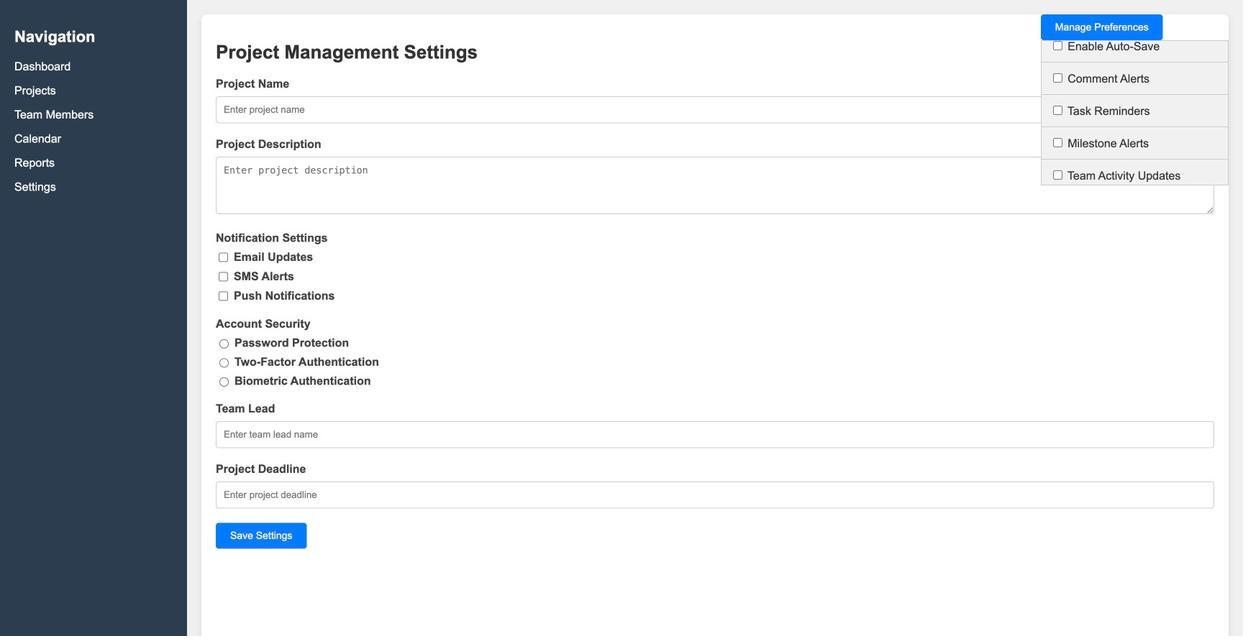 Task type: describe. For each thing, give the bounding box(es) containing it.
Enter project description text field
[[216, 157, 1215, 214]]

Enter project name text field
[[216, 96, 1215, 123]]



Task type: vqa. For each thing, say whether or not it's contained in the screenshot.
SEARCH LEADS... TEXT FIELD
no



Task type: locate. For each thing, give the bounding box(es) containing it.
Enter team lead name text field
[[216, 422, 1215, 449]]

None radio
[[220, 340, 229, 349], [220, 359, 229, 368], [220, 340, 229, 349], [220, 359, 229, 368]]

None checkbox
[[1053, 73, 1063, 83], [1053, 106, 1063, 115], [219, 253, 228, 262], [219, 272, 228, 282], [1053, 73, 1063, 83], [1053, 106, 1063, 115], [219, 253, 228, 262], [219, 272, 228, 282]]

Enter project deadline text field
[[216, 482, 1215, 509]]

None radio
[[220, 378, 229, 387]]

None checkbox
[[1053, 41, 1063, 50], [1053, 138, 1063, 148], [1053, 171, 1063, 180], [219, 292, 228, 301], [1053, 41, 1063, 50], [1053, 138, 1063, 148], [1053, 171, 1063, 180], [219, 292, 228, 301]]



